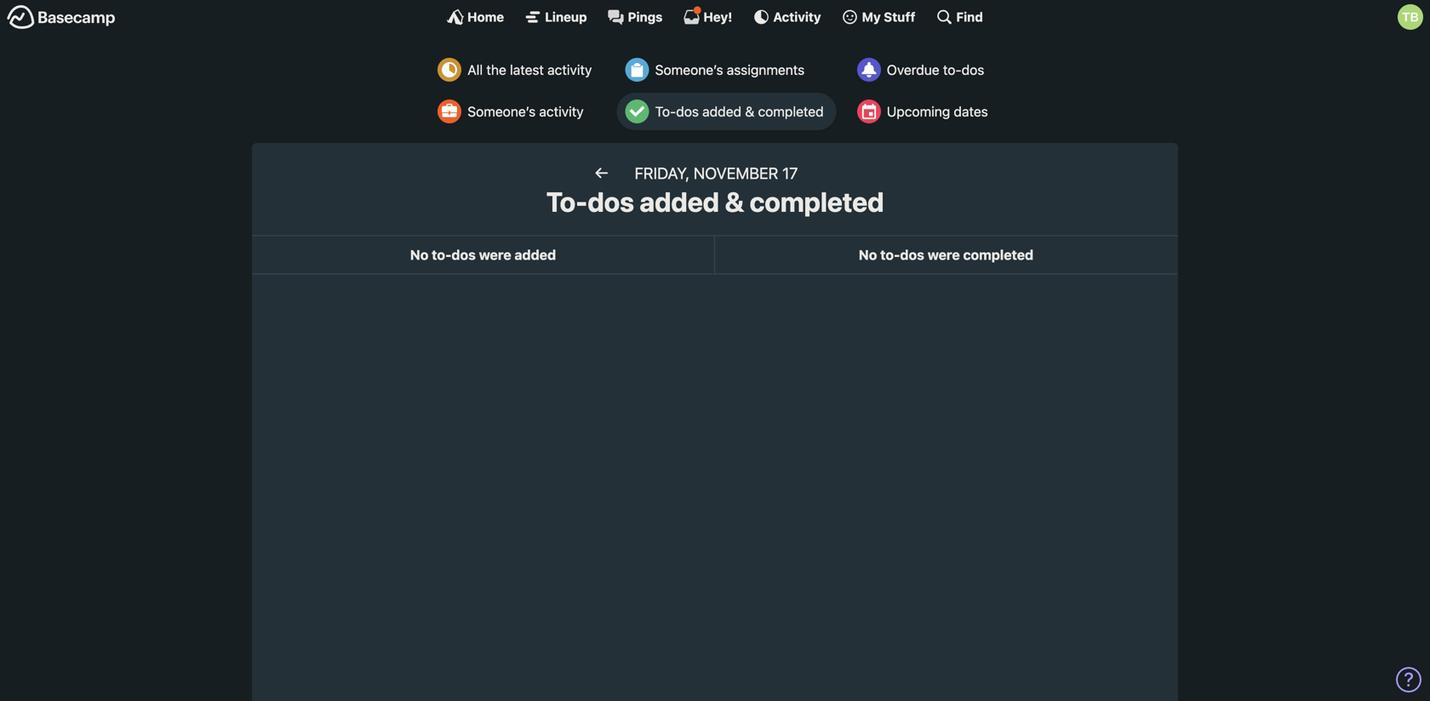Task type: describe. For each thing, give the bounding box(es) containing it.
upcoming
[[887, 103, 950, 120]]

overdue to-dos
[[887, 62, 985, 78]]

tim burton image
[[1398, 4, 1424, 30]]

stuff
[[884, 9, 916, 24]]

dates
[[954, 103, 988, 120]]

were for added
[[479, 247, 511, 263]]

find button
[[936, 9, 983, 26]]

0 vertical spatial activity
[[548, 62, 592, 78]]

assignment image
[[626, 58, 649, 82]]

1 vertical spatial added
[[640, 186, 719, 218]]

person report image
[[438, 100, 462, 123]]

someone's activity
[[468, 103, 584, 120]]

no for no to-dos were added
[[410, 247, 429, 263]]

someone's assignments
[[655, 62, 805, 78]]

november
[[694, 164, 779, 183]]

to-dos added & completed inside 'link'
[[655, 103, 824, 120]]

no to-dos were completed
[[859, 247, 1034, 263]]

dos for no to-dos were completed
[[900, 247, 925, 263]]

my
[[862, 9, 881, 24]]

pings button
[[608, 9, 663, 26]]

someone's for someone's activity
[[468, 103, 536, 120]]

1 vertical spatial to-dos added & completed
[[546, 186, 884, 218]]

1 vertical spatial &
[[725, 186, 744, 218]]

someone's for someone's assignments
[[655, 62, 723, 78]]

2 vertical spatial completed
[[963, 247, 1034, 263]]

hey! button
[[683, 6, 733, 26]]

1 vertical spatial activity
[[539, 103, 584, 120]]

friday,
[[635, 164, 690, 183]]

home link
[[447, 9, 504, 26]]

no to-dos were added
[[410, 247, 556, 263]]

todo image
[[626, 100, 649, 123]]

no for no to-dos were completed
[[859, 247, 877, 263]]

my stuff button
[[842, 9, 916, 26]]

17
[[783, 164, 798, 183]]

all the latest activity link
[[429, 51, 605, 89]]

to- for no to-dos were added
[[432, 247, 452, 263]]

activity report image
[[438, 58, 462, 82]]

reports image
[[857, 58, 881, 82]]

0 horizontal spatial to-
[[546, 186, 588, 218]]

all the latest activity
[[468, 62, 592, 78]]

dos for no to-dos were added
[[452, 247, 476, 263]]

the
[[487, 62, 506, 78]]



Task type: locate. For each thing, give the bounding box(es) containing it.
0 vertical spatial to-dos added & completed
[[655, 103, 824, 120]]

0 horizontal spatial someone's
[[468, 103, 536, 120]]

activity
[[548, 62, 592, 78], [539, 103, 584, 120]]

assignments
[[727, 62, 805, 78]]

2 horizontal spatial to-
[[943, 62, 962, 78]]

my stuff
[[862, 9, 916, 24]]

completed
[[758, 103, 824, 120], [750, 186, 884, 218], [963, 247, 1034, 263]]

to-dos added & completed down someone's assignments
[[655, 103, 824, 120]]

1 horizontal spatial were
[[928, 247, 960, 263]]

2 vertical spatial added
[[515, 247, 556, 263]]

1 vertical spatial to-
[[546, 186, 588, 218]]

←
[[594, 163, 609, 183]]

main element
[[0, 0, 1431, 33]]

1 horizontal spatial to-
[[881, 247, 900, 263]]

1 horizontal spatial to-
[[655, 103, 676, 120]]

all
[[468, 62, 483, 78]]

0 horizontal spatial to-
[[432, 247, 452, 263]]

friday, november 17
[[635, 164, 798, 183]]

to-
[[655, 103, 676, 120], [546, 186, 588, 218]]

1 vertical spatial completed
[[750, 186, 884, 218]]

home
[[468, 9, 504, 24]]

0 horizontal spatial &
[[725, 186, 744, 218]]

activity down the all the latest activity
[[539, 103, 584, 120]]

0 horizontal spatial no
[[410, 247, 429, 263]]

lineup link
[[525, 9, 587, 26]]

someone's activity link
[[429, 93, 605, 130]]

0 vertical spatial &
[[745, 103, 755, 120]]

0 vertical spatial someone's
[[655, 62, 723, 78]]

completed inside 'link'
[[758, 103, 824, 120]]

0 horizontal spatial were
[[479, 247, 511, 263]]

lineup
[[545, 9, 587, 24]]

&
[[745, 103, 755, 120], [725, 186, 744, 218]]

1 vertical spatial someone's
[[468, 103, 536, 120]]

2 were from the left
[[928, 247, 960, 263]]

& down assignments in the top of the page
[[745, 103, 755, 120]]

find
[[957, 9, 983, 24]]

to-
[[943, 62, 962, 78], [432, 247, 452, 263], [881, 247, 900, 263]]

1 horizontal spatial &
[[745, 103, 755, 120]]

overdue to-dos link
[[849, 51, 1001, 89]]

0 vertical spatial completed
[[758, 103, 824, 120]]

0 vertical spatial added
[[703, 103, 742, 120]]

someone's assignments link
[[617, 51, 837, 89]]

activity
[[773, 9, 821, 24]]

& inside 'link'
[[745, 103, 755, 120]]

to-dos added & completed down friday, november 17
[[546, 186, 884, 218]]

someone's right assignment image
[[655, 62, 723, 78]]

were
[[479, 247, 511, 263], [928, 247, 960, 263]]

dos for overdue to-dos
[[962, 62, 985, 78]]

overdue
[[887, 62, 940, 78]]

dos
[[962, 62, 985, 78], [676, 103, 699, 120], [588, 186, 634, 218], [452, 247, 476, 263], [900, 247, 925, 263]]

schedule image
[[857, 100, 881, 123]]

pings
[[628, 9, 663, 24]]

to- for no to-dos were completed
[[881, 247, 900, 263]]

1 no from the left
[[410, 247, 429, 263]]

no
[[410, 247, 429, 263], [859, 247, 877, 263]]

hey!
[[704, 9, 733, 24]]

1 horizontal spatial someone's
[[655, 62, 723, 78]]

& down november
[[725, 186, 744, 218]]

1 were from the left
[[479, 247, 511, 263]]

were for completed
[[928, 247, 960, 263]]

← link
[[577, 160, 626, 186]]

someone's
[[655, 62, 723, 78], [468, 103, 536, 120]]

to- inside 'link'
[[655, 103, 676, 120]]

latest
[[510, 62, 544, 78]]

added inside the to-dos added & completed 'link'
[[703, 103, 742, 120]]

switch accounts image
[[7, 4, 116, 31]]

upcoming dates link
[[849, 93, 1001, 130]]

to-dos added & completed link
[[617, 93, 837, 130]]

to-dos added & completed
[[655, 103, 824, 120], [546, 186, 884, 218]]

2 no from the left
[[859, 247, 877, 263]]

dos inside 'link'
[[676, 103, 699, 120]]

activity right "latest"
[[548, 62, 592, 78]]

activity link
[[753, 9, 821, 26]]

1 horizontal spatial no
[[859, 247, 877, 263]]

to- for overdue to-dos
[[943, 62, 962, 78]]

someone's down the
[[468, 103, 536, 120]]

upcoming dates
[[887, 103, 988, 120]]

0 vertical spatial to-
[[655, 103, 676, 120]]

added
[[703, 103, 742, 120], [640, 186, 719, 218], [515, 247, 556, 263]]



Task type: vqa. For each thing, say whether or not it's contained in the screenshot.
the developers
no



